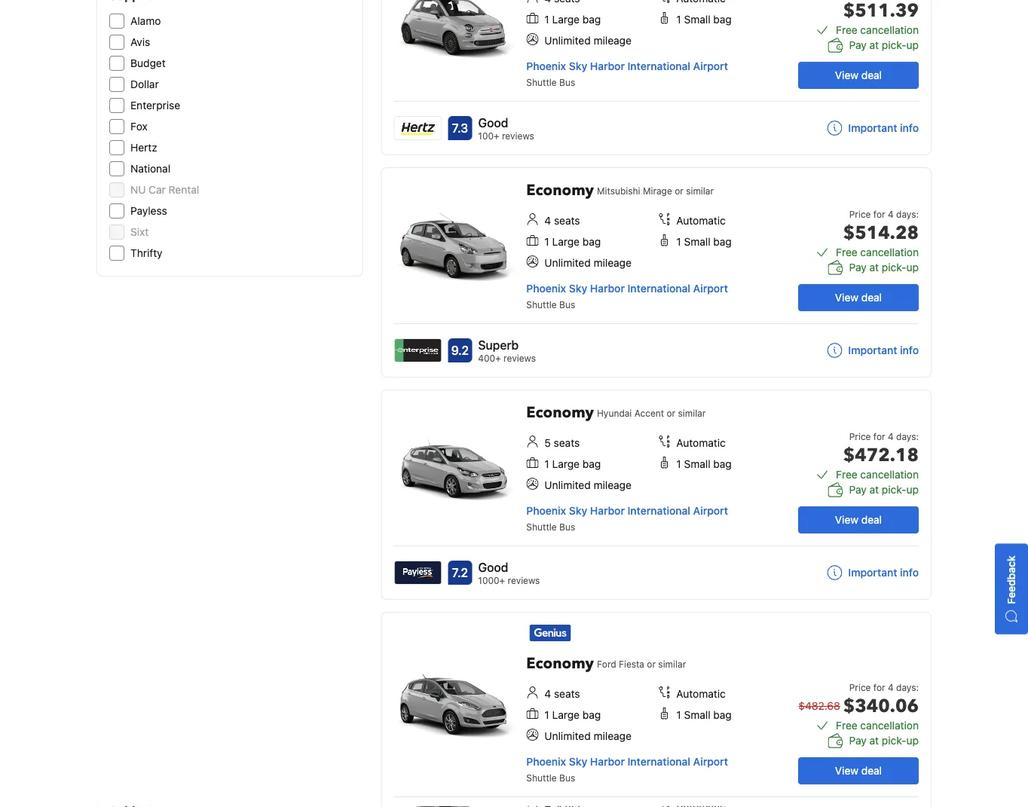 Task type: describe. For each thing, give the bounding box(es) containing it.
1 pay at pick-up from the top
[[849, 39, 919, 51]]

view for $472.18
[[835, 514, 859, 526]]

similar inside economy ford fiesta or similar
[[658, 659, 686, 669]]

important for $514.28
[[848, 344, 898, 357]]

4 phoenix sky harbor international airport button from the top
[[526, 756, 728, 768]]

pay for $514.28
[[849, 261, 867, 274]]

cancellation for $472.18
[[861, 469, 919, 481]]

customer rating 7.2 good element
[[478, 559, 540, 577]]

supplied by hertz image
[[395, 117, 441, 139]]

bus for 4th phoenix sky harbor international airport button from the top
[[559, 773, 575, 783]]

4 for $514.28
[[888, 209, 894, 219]]

view deal button for $482.68
[[798, 758, 919, 785]]

view deal button for $472.18
[[798, 507, 919, 534]]

free for $472.18
[[836, 469, 858, 481]]

bus for 4th phoenix sky harbor international airport button from the bottom
[[559, 77, 575, 87]]

feedback button
[[995, 544, 1028, 634]]

4 small from the top
[[684, 709, 711, 722]]

2 shuttle from the top
[[526, 299, 557, 310]]

at for $482.68
[[870, 735, 879, 747]]

$514.28
[[843, 221, 919, 245]]

$482.68
[[799, 700, 840, 712]]

3 small from the top
[[684, 458, 711, 470]]

1 view from the top
[[835, 69, 859, 81]]

good 1000+ reviews
[[478, 561, 540, 586]]

or for $472.18
[[667, 408, 676, 418]]

4 unlimited mileage from the top
[[545, 730, 632, 743]]

$340.06
[[843, 694, 919, 719]]

accent
[[635, 408, 664, 418]]

international for 4th phoenix sky harbor international airport button from the top
[[628, 756, 691, 768]]

price for $514.28
[[849, 209, 871, 219]]

phoenix sky harbor international airport shuttle bus for second phoenix sky harbor international airport button from the top of the page
[[526, 282, 728, 310]]

1 important info from the top
[[848, 122, 919, 134]]

1 mileage from the top
[[594, 34, 632, 47]]

2 phoenix sky harbor international airport button from the top
[[526, 282, 728, 295]]

economy for $472.18
[[526, 403, 594, 423]]

phoenix sky harbor international airport shuttle bus for second phoenix sky harbor international airport button from the bottom
[[526, 505, 728, 532]]

bus for second phoenix sky harbor international airport button from the top of the page
[[559, 299, 575, 310]]

important info for $514.28
[[848, 344, 919, 357]]

1 small from the top
[[684, 13, 711, 26]]

3 1 small bag from the top
[[677, 458, 732, 470]]

1 1 small bag from the top
[[677, 13, 732, 26]]

2 mileage from the top
[[594, 257, 632, 269]]

1 info from the top
[[900, 122, 919, 134]]

enterprise
[[130, 99, 180, 112]]

days: for $472.18
[[896, 431, 919, 442]]

or for $514.28
[[675, 185, 684, 196]]

economy hyundai accent or similar
[[526, 403, 706, 423]]

or inside economy ford fiesta or similar
[[647, 659, 656, 669]]

3 shuttle from the top
[[526, 522, 557, 532]]

3 unlimited from the top
[[545, 479, 591, 492]]

product card group containing good
[[381, 0, 937, 155]]

1 free cancellation from the top
[[836, 24, 919, 36]]

fiesta
[[619, 659, 645, 669]]

supplied by rc - payless image
[[395, 562, 441, 584]]

4 mileage from the top
[[594, 730, 632, 743]]

national
[[130, 162, 171, 175]]

4 for $482.68
[[888, 682, 894, 693]]

1 shuttle from the top
[[526, 77, 557, 87]]

pay at pick-up for $482.68
[[849, 735, 919, 747]]

view for $514.28
[[835, 291, 859, 304]]

seats for $514.28
[[554, 214, 580, 227]]

for for $472.18
[[874, 431, 886, 442]]

3 1 large bag from the top
[[545, 458, 601, 470]]

3 mileage from the top
[[594, 479, 632, 492]]

1 important from the top
[[848, 122, 898, 134]]

1 important info button from the top
[[827, 121, 919, 136]]

customer rating 7.3 good element
[[478, 114, 534, 132]]

sky for 4th phoenix sky harbor international airport button from the top
[[569, 756, 587, 768]]

4 large from the top
[[552, 709, 580, 722]]

important info button for $472.18
[[827, 565, 919, 581]]

1 deal from the top
[[862, 69, 882, 81]]

2 unlimited mileage from the top
[[545, 257, 632, 269]]

feedback
[[1005, 556, 1018, 604]]

info for $472.18
[[900, 567, 919, 579]]

supplied by rc - enterprise image
[[395, 339, 441, 362]]

reviews for $472.18
[[508, 575, 540, 586]]

deal for $482.68
[[862, 765, 882, 777]]

5 seats
[[545, 437, 580, 449]]

1 free from the top
[[836, 24, 858, 36]]

pick- for $482.68
[[882, 735, 907, 747]]

sky for second phoenix sky harbor international airport button from the top of the page
[[569, 282, 587, 295]]

phoenix sky harbor international airport shuttle bus for 4th phoenix sky harbor international airport button from the bottom
[[526, 60, 728, 87]]

2 large from the top
[[552, 236, 580, 248]]

price inside the price for 4 days: $482.68 $340.06
[[849, 682, 871, 693]]

at for $472.18
[[870, 484, 879, 496]]

automatic for $472.18
[[677, 437, 726, 449]]

1 view deal from the top
[[835, 69, 882, 81]]

payless
[[130, 205, 167, 217]]

1 phoenix sky harbor international airport button from the top
[[526, 60, 728, 72]]

superb
[[478, 338, 519, 352]]

car
[[149, 184, 166, 196]]

for for $514.28
[[874, 209, 886, 219]]

$472.18
[[843, 443, 919, 468]]

1 cancellation from the top
[[861, 24, 919, 36]]

phoenix for 4th phoenix sky harbor international airport button from the bottom
[[526, 60, 566, 72]]

pick- for $472.18
[[882, 484, 907, 496]]

economy mitsubishi mirage or similar
[[526, 180, 714, 201]]

price for 4 days: $482.68 $340.06
[[799, 682, 919, 719]]

4 for $472.18
[[888, 431, 894, 442]]

important info for $472.18
[[848, 567, 919, 579]]

view for $482.68
[[835, 765, 859, 777]]

2 1 small bag from the top
[[677, 236, 732, 248]]

pay for $472.18
[[849, 484, 867, 496]]

1 pay from the top
[[849, 39, 867, 51]]

free cancellation for $514.28
[[836, 246, 919, 259]]

2 1 large bag from the top
[[545, 236, 601, 248]]

view deal for $482.68
[[835, 765, 882, 777]]

avis
[[130, 36, 150, 48]]

4 1 large bag from the top
[[545, 709, 601, 722]]

3 automatic from the top
[[677, 688, 726, 700]]

3 phoenix sky harbor international airport button from the top
[[526, 505, 728, 517]]

airport for second phoenix sky harbor international airport button from the bottom
[[693, 505, 728, 517]]

1 large from the top
[[552, 13, 580, 26]]

4 1 small bag from the top
[[677, 709, 732, 722]]

1 at from the top
[[870, 39, 879, 51]]

harbor for second phoenix sky harbor international airport button from the bottom
[[590, 505, 625, 517]]

1 unlimited from the top
[[545, 34, 591, 47]]

good for 7.3
[[478, 116, 508, 130]]

bus for second phoenix sky harbor international airport button from the bottom
[[559, 522, 575, 532]]

3 economy from the top
[[526, 654, 594, 674]]

days: for $514.28
[[896, 209, 919, 219]]

free cancellation for $482.68
[[836, 720, 919, 732]]

nu car rental
[[130, 184, 199, 196]]

7.2
[[452, 566, 468, 580]]

up for $482.68
[[907, 735, 919, 747]]



Task type: locate. For each thing, give the bounding box(es) containing it.
3 international from the top
[[628, 505, 691, 517]]

view deal for $472.18
[[835, 514, 882, 526]]

0 vertical spatial reviews
[[502, 130, 534, 141]]

price up the $340.06
[[849, 682, 871, 693]]

seats down "economy mitsubishi mirage or similar"
[[554, 214, 580, 227]]

2 harbor from the top
[[590, 282, 625, 295]]

reviews inside superb 400+ reviews
[[504, 353, 536, 363]]

3 bus from the top
[[559, 522, 575, 532]]

9.2
[[451, 343, 469, 358]]

or right mirage
[[675, 185, 684, 196]]

pay for $482.68
[[849, 735, 867, 747]]

economy for $514.28
[[526, 180, 594, 201]]

0 vertical spatial 4 seats
[[545, 214, 580, 227]]

info
[[900, 122, 919, 134], [900, 344, 919, 357], [900, 567, 919, 579]]

3 days: from the top
[[896, 682, 919, 693]]

4 cancellation from the top
[[861, 720, 919, 732]]

4 sky from the top
[[569, 756, 587, 768]]

or inside economy hyundai accent or similar
[[667, 408, 676, 418]]

pay at pick-up for $472.18
[[849, 484, 919, 496]]

sky for 4th phoenix sky harbor international airport button from the bottom
[[569, 60, 587, 72]]

0 vertical spatial important info
[[848, 122, 919, 134]]

good up '1000+'
[[478, 561, 508, 575]]

mirage
[[643, 185, 672, 196]]

1 economy from the top
[[526, 180, 594, 201]]

0 vertical spatial important info button
[[827, 121, 919, 136]]

4 phoenix from the top
[[526, 756, 566, 768]]

4 harbor from the top
[[590, 756, 625, 768]]

or inside "economy mitsubishi mirage or similar"
[[675, 185, 684, 196]]

1 vertical spatial economy
[[526, 403, 594, 423]]

up for $472.18
[[907, 484, 919, 496]]

nu
[[130, 184, 146, 196]]

4 airport from the top
[[693, 756, 728, 768]]

0 vertical spatial automatic
[[677, 214, 726, 227]]

pick-
[[882, 39, 907, 51], [882, 261, 907, 274], [882, 484, 907, 496], [882, 735, 907, 747]]

pay
[[849, 39, 867, 51], [849, 261, 867, 274], [849, 484, 867, 496], [849, 735, 867, 747]]

sky
[[569, 60, 587, 72], [569, 282, 587, 295], [569, 505, 587, 517], [569, 756, 587, 768]]

view
[[835, 69, 859, 81], [835, 291, 859, 304], [835, 514, 859, 526], [835, 765, 859, 777]]

1 vertical spatial important info button
[[827, 343, 919, 358]]

seats right 5
[[554, 437, 580, 449]]

mileage
[[594, 34, 632, 47], [594, 257, 632, 269], [594, 479, 632, 492], [594, 730, 632, 743]]

days: up $514.28
[[896, 209, 919, 219]]

free for $482.68
[[836, 720, 858, 732]]

days: inside the price for 4 days: $472.18
[[896, 431, 919, 442]]

reviews inside "good 1000+ reviews"
[[508, 575, 540, 586]]

economy ford fiesta or similar
[[526, 654, 686, 674]]

for up $514.28
[[874, 209, 886, 219]]

up
[[907, 39, 919, 51], [907, 261, 919, 274], [907, 484, 919, 496], [907, 735, 919, 747]]

3 important info button from the top
[[827, 565, 919, 581]]

2 days: from the top
[[896, 431, 919, 442]]

1 good from the top
[[478, 116, 508, 130]]

2 vertical spatial similar
[[658, 659, 686, 669]]

price inside price for 4 days: $514.28
[[849, 209, 871, 219]]

for inside the price for 4 days: $482.68 $340.06
[[874, 682, 886, 693]]

0 vertical spatial important
[[848, 122, 898, 134]]

pay at pick-up
[[849, 39, 919, 51], [849, 261, 919, 274], [849, 484, 919, 496], [849, 735, 919, 747]]

airport for second phoenix sky harbor international airport button from the top of the page
[[693, 282, 728, 295]]

price up $472.18
[[849, 431, 871, 442]]

4 view deal button from the top
[[798, 758, 919, 785]]

good inside good 100+ reviews
[[478, 116, 508, 130]]

deal
[[862, 69, 882, 81], [862, 291, 882, 304], [862, 514, 882, 526], [862, 765, 882, 777]]

similar for $472.18
[[678, 408, 706, 418]]

2 info from the top
[[900, 344, 919, 357]]

0 vertical spatial economy
[[526, 180, 594, 201]]

1 vertical spatial good
[[478, 561, 508, 575]]

airport
[[693, 60, 728, 72], [693, 282, 728, 295], [693, 505, 728, 517], [693, 756, 728, 768]]

2 product card group from the top
[[381, 167, 937, 378]]

0 vertical spatial days:
[[896, 209, 919, 219]]

good up 100+
[[478, 116, 508, 130]]

4 seats down "economy mitsubishi mirage or similar"
[[545, 214, 580, 227]]

1
[[545, 13, 549, 26], [677, 13, 681, 26], [545, 236, 549, 248], [677, 236, 681, 248], [545, 458, 549, 470], [677, 458, 681, 470], [545, 709, 549, 722], [677, 709, 681, 722]]

4 unlimited from the top
[[545, 730, 591, 743]]

0 vertical spatial for
[[874, 209, 886, 219]]

for inside the price for 4 days: $472.18
[[874, 431, 886, 442]]

free cancellation
[[836, 24, 919, 36], [836, 246, 919, 259], [836, 469, 919, 481], [836, 720, 919, 732]]

3 sky from the top
[[569, 505, 587, 517]]

3 free cancellation from the top
[[836, 469, 919, 481]]

international for second phoenix sky harbor international airport button from the top of the page
[[628, 282, 691, 295]]

cancellation
[[861, 24, 919, 36], [861, 246, 919, 259], [861, 469, 919, 481], [861, 720, 919, 732]]

for
[[874, 209, 886, 219], [874, 431, 886, 442], [874, 682, 886, 693]]

product card group
[[381, 0, 937, 155], [381, 167, 937, 378], [381, 390, 937, 600], [381, 612, 932, 807]]

free
[[836, 24, 858, 36], [836, 246, 858, 259], [836, 469, 858, 481], [836, 720, 858, 732]]

free for $514.28
[[836, 246, 858, 259]]

4 deal from the top
[[862, 765, 882, 777]]

0 vertical spatial or
[[675, 185, 684, 196]]

dollar
[[130, 78, 159, 90]]

fox
[[130, 120, 148, 133]]

1 large bag
[[545, 13, 601, 26], [545, 236, 601, 248], [545, 458, 601, 470], [545, 709, 601, 722]]

important info button for $514.28
[[827, 343, 919, 358]]

free cancellation for $472.18
[[836, 469, 919, 481]]

1 vertical spatial reviews
[[504, 353, 536, 363]]

1000+
[[478, 575, 505, 586]]

2 cancellation from the top
[[861, 246, 919, 259]]

view deal
[[835, 69, 882, 81], [835, 291, 882, 304], [835, 514, 882, 526], [835, 765, 882, 777]]

3 unlimited mileage from the top
[[545, 479, 632, 492]]

2 economy from the top
[[526, 403, 594, 423]]

1 vertical spatial automatic
[[677, 437, 726, 449]]

1 for from the top
[[874, 209, 886, 219]]

product card group containing $514.28
[[381, 167, 937, 378]]

1 pick- from the top
[[882, 39, 907, 51]]

4 bus from the top
[[559, 773, 575, 783]]

deal for $472.18
[[862, 514, 882, 526]]

2 vertical spatial seats
[[554, 688, 580, 700]]

1 small bag
[[677, 13, 732, 26], [677, 236, 732, 248], [677, 458, 732, 470], [677, 709, 732, 722]]

large
[[552, 13, 580, 26], [552, 236, 580, 248], [552, 458, 580, 470], [552, 709, 580, 722]]

bus
[[559, 77, 575, 87], [559, 299, 575, 310], [559, 522, 575, 532], [559, 773, 575, 783]]

phoenix for 4th phoenix sky harbor international airport button from the top
[[526, 756, 566, 768]]

7.3
[[452, 121, 468, 135]]

seats
[[554, 214, 580, 227], [554, 437, 580, 449], [554, 688, 580, 700]]

sixt
[[130, 226, 149, 238]]

1 international from the top
[[628, 60, 691, 72]]

for inside price for 4 days: $514.28
[[874, 209, 886, 219]]

1 vertical spatial similar
[[678, 408, 706, 418]]

good
[[478, 116, 508, 130], [478, 561, 508, 575]]

or right accent
[[667, 408, 676, 418]]

4 seats
[[545, 214, 580, 227], [545, 688, 580, 700]]

9.2 element
[[448, 339, 472, 363]]

similar right fiesta at the bottom right of the page
[[658, 659, 686, 669]]

4 free cancellation from the top
[[836, 720, 919, 732]]

1 bus from the top
[[559, 77, 575, 87]]

economy
[[526, 180, 594, 201], [526, 403, 594, 423], [526, 654, 594, 674]]

4 pick- from the top
[[882, 735, 907, 747]]

1 vertical spatial important info
[[848, 344, 919, 357]]

seats for $472.18
[[554, 437, 580, 449]]

3 view deal from the top
[[835, 514, 882, 526]]

similar for $514.28
[[686, 185, 714, 196]]

alamo
[[130, 15, 161, 27]]

4 inside price for 4 days: $514.28
[[888, 209, 894, 219]]

3 info from the top
[[900, 567, 919, 579]]

economy left mitsubishi
[[526, 180, 594, 201]]

customer rating 9.2 superb element
[[478, 336, 536, 354]]

for up the $340.06
[[874, 682, 886, 693]]

similar inside "economy mitsubishi mirage or similar"
[[686, 185, 714, 196]]

2 important info from the top
[[848, 344, 919, 357]]

hyundai
[[597, 408, 632, 418]]

thrifty
[[130, 247, 163, 259]]

cancellation for $514.28
[[861, 246, 919, 259]]

3 pick- from the top
[[882, 484, 907, 496]]

mitsubishi
[[597, 185, 641, 196]]

1 vertical spatial info
[[900, 344, 919, 357]]

airport for 4th phoenix sky harbor international airport button from the bottom
[[693, 60, 728, 72]]

harbor
[[590, 60, 625, 72], [590, 282, 625, 295], [590, 505, 625, 517], [590, 756, 625, 768]]

reviews for $514.28
[[504, 353, 536, 363]]

3 product card group from the top
[[381, 390, 937, 600]]

phoenix sky harbor international airport shuttle bus for 4th phoenix sky harbor international airport button from the top
[[526, 756, 728, 783]]

economy left the ford
[[526, 654, 594, 674]]

small
[[684, 13, 711, 26], [684, 236, 711, 248], [684, 458, 711, 470], [684, 709, 711, 722]]

or
[[675, 185, 684, 196], [667, 408, 676, 418], [647, 659, 656, 669]]

price inside the price for 4 days: $472.18
[[849, 431, 871, 442]]

days: up the $340.06
[[896, 682, 919, 693]]

3 airport from the top
[[693, 505, 728, 517]]

phoenix sky harbor international airport shuttle bus
[[526, 60, 728, 87], [526, 282, 728, 310], [526, 505, 728, 532], [526, 756, 728, 783]]

4 international from the top
[[628, 756, 691, 768]]

2 pay from the top
[[849, 261, 867, 274]]

price for 4 days: $514.28
[[843, 209, 919, 245]]

0 vertical spatial price
[[849, 209, 871, 219]]

bag
[[583, 13, 601, 26], [714, 13, 732, 26], [583, 236, 601, 248], [714, 236, 732, 248], [583, 458, 601, 470], [714, 458, 732, 470], [583, 709, 601, 722], [714, 709, 732, 722]]

days: inside price for 4 days: $514.28
[[896, 209, 919, 219]]

1 sky from the top
[[569, 60, 587, 72]]

2 international from the top
[[628, 282, 691, 295]]

2 phoenix from the top
[[526, 282, 566, 295]]

1 vertical spatial seats
[[554, 437, 580, 449]]

2 free from the top
[[836, 246, 858, 259]]

7.3 element
[[448, 116, 472, 140]]

superb 400+ reviews
[[478, 338, 536, 363]]

2 vertical spatial info
[[900, 567, 919, 579]]

2 automatic from the top
[[677, 437, 726, 449]]

automatic for $514.28
[[677, 214, 726, 227]]

4 inside the price for 4 days: $472.18
[[888, 431, 894, 442]]

4 seats down economy ford fiesta or similar
[[545, 688, 580, 700]]

2 price from the top
[[849, 431, 871, 442]]

important info
[[848, 122, 919, 134], [848, 344, 919, 357], [848, 567, 919, 579]]

2 bus from the top
[[559, 299, 575, 310]]

1 airport from the top
[[693, 60, 728, 72]]

economy up the 5 seats
[[526, 403, 594, 423]]

product card group containing $340.06
[[381, 612, 932, 807]]

harbor for 4th phoenix sky harbor international airport button from the top
[[590, 756, 625, 768]]

0 vertical spatial good
[[478, 116, 508, 130]]

1 product card group from the top
[[381, 0, 937, 155]]

pay at pick-up for $514.28
[[849, 261, 919, 274]]

4 shuttle from the top
[[526, 773, 557, 783]]

phoenix for second phoenix sky harbor international airport button from the top of the page
[[526, 282, 566, 295]]

sky for second phoenix sky harbor international airport button from the bottom
[[569, 505, 587, 517]]

1 unlimited mileage from the top
[[545, 34, 632, 47]]

4 up from the top
[[907, 735, 919, 747]]

important info button
[[827, 121, 919, 136], [827, 343, 919, 358], [827, 565, 919, 581]]

0 vertical spatial info
[[900, 122, 919, 134]]

4 view from the top
[[835, 765, 859, 777]]

days: up $472.18
[[896, 431, 919, 442]]

4
[[888, 209, 894, 219], [545, 214, 551, 227], [888, 431, 894, 442], [888, 682, 894, 693], [545, 688, 551, 700]]

view deal button
[[798, 62, 919, 89], [798, 284, 919, 311], [798, 507, 919, 534], [798, 758, 919, 785]]

2 pay at pick-up from the top
[[849, 261, 919, 274]]

3 up from the top
[[907, 484, 919, 496]]

view deal for $514.28
[[835, 291, 882, 304]]

for up $472.18
[[874, 431, 886, 442]]

2 vertical spatial for
[[874, 682, 886, 693]]

cancellation for $482.68
[[861, 720, 919, 732]]

hertz
[[130, 141, 157, 154]]

3 seats from the top
[[554, 688, 580, 700]]

reviews down the superb on the top of page
[[504, 353, 536, 363]]

1 vertical spatial price
[[849, 431, 871, 442]]

reviews inside good 100+ reviews
[[502, 130, 534, 141]]

4 at from the top
[[870, 735, 879, 747]]

2 free cancellation from the top
[[836, 246, 919, 259]]

1 harbor from the top
[[590, 60, 625, 72]]

2 seats from the top
[[554, 437, 580, 449]]

1 automatic from the top
[[677, 214, 726, 227]]

unlimited
[[545, 34, 591, 47], [545, 257, 591, 269], [545, 479, 591, 492], [545, 730, 591, 743]]

2 vertical spatial automatic
[[677, 688, 726, 700]]

0 vertical spatial similar
[[686, 185, 714, 196]]

400+
[[478, 353, 501, 363]]

3 large from the top
[[552, 458, 580, 470]]

price for 4 days: $472.18
[[843, 431, 919, 468]]

automatic
[[677, 214, 726, 227], [677, 437, 726, 449], [677, 688, 726, 700]]

at
[[870, 39, 879, 51], [870, 261, 879, 274], [870, 484, 879, 496], [870, 735, 879, 747]]

important for $472.18
[[848, 567, 898, 579]]

info for $514.28
[[900, 344, 919, 357]]

2 at from the top
[[870, 261, 879, 274]]

3 harbor from the top
[[590, 505, 625, 517]]

2 vertical spatial price
[[849, 682, 871, 693]]

product card group containing $472.18
[[381, 390, 937, 600]]

2 vertical spatial important info button
[[827, 565, 919, 581]]

good for 7.2
[[478, 561, 508, 575]]

2 sky from the top
[[569, 282, 587, 295]]

harbor for 4th phoenix sky harbor international airport button from the bottom
[[590, 60, 625, 72]]

similar
[[686, 185, 714, 196], [678, 408, 706, 418], [658, 659, 686, 669]]

international for second phoenix sky harbor international airport button from the bottom
[[628, 505, 691, 517]]

view deal button for $514.28
[[798, 284, 919, 311]]

2 up from the top
[[907, 261, 919, 274]]

5
[[545, 437, 551, 449]]

phoenix
[[526, 60, 566, 72], [526, 282, 566, 295], [526, 505, 566, 517], [526, 756, 566, 768]]

100+
[[478, 130, 500, 141]]

ford
[[597, 659, 616, 669]]

similar right accent
[[678, 408, 706, 418]]

similar right mirage
[[686, 185, 714, 196]]

pick- for $514.28
[[882, 261, 907, 274]]

2 vertical spatial reviews
[[508, 575, 540, 586]]

1 1 large bag from the top
[[545, 13, 601, 26]]

0 vertical spatial seats
[[554, 214, 580, 227]]

2 for from the top
[[874, 431, 886, 442]]

3 free from the top
[[836, 469, 858, 481]]

seats down economy ford fiesta or similar
[[554, 688, 580, 700]]

2 vertical spatial economy
[[526, 654, 594, 674]]

or right fiesta at the bottom right of the page
[[647, 659, 656, 669]]

reviews right 100+
[[502, 130, 534, 141]]

1 phoenix sky harbor international airport shuttle bus from the top
[[526, 60, 728, 87]]

international for 4th phoenix sky harbor international airport button from the bottom
[[628, 60, 691, 72]]

price up $514.28
[[849, 209, 871, 219]]

days:
[[896, 209, 919, 219], [896, 431, 919, 442], [896, 682, 919, 693]]

shuttle
[[526, 77, 557, 87], [526, 299, 557, 310], [526, 522, 557, 532], [526, 773, 557, 783]]

reviews
[[502, 130, 534, 141], [504, 353, 536, 363], [508, 575, 540, 586]]

up for $514.28
[[907, 261, 919, 274]]

1 up from the top
[[907, 39, 919, 51]]

days: inside the price for 4 days: $482.68 $340.06
[[896, 682, 919, 693]]

international
[[628, 60, 691, 72], [628, 282, 691, 295], [628, 505, 691, 517], [628, 756, 691, 768]]

2 unlimited from the top
[[545, 257, 591, 269]]

1 vertical spatial for
[[874, 431, 886, 442]]

important
[[848, 122, 898, 134], [848, 344, 898, 357], [848, 567, 898, 579]]

7.2 element
[[448, 561, 472, 585]]

budget
[[130, 57, 166, 69]]

2 small from the top
[[684, 236, 711, 248]]

price
[[849, 209, 871, 219], [849, 431, 871, 442], [849, 682, 871, 693]]

price for $472.18
[[849, 431, 871, 442]]

2 4 seats from the top
[[545, 688, 580, 700]]

1 vertical spatial important
[[848, 344, 898, 357]]

reviews right '1000+'
[[508, 575, 540, 586]]

2 phoenix sky harbor international airport shuttle bus from the top
[[526, 282, 728, 310]]

good 100+ reviews
[[478, 116, 534, 141]]

rental
[[169, 184, 199, 196]]

airport for 4th phoenix sky harbor international airport button from the top
[[693, 756, 728, 768]]

unlimited mileage
[[545, 34, 632, 47], [545, 257, 632, 269], [545, 479, 632, 492], [545, 730, 632, 743]]

2 vertical spatial days:
[[896, 682, 919, 693]]

at for $514.28
[[870, 261, 879, 274]]

1 view deal button from the top
[[798, 62, 919, 89]]

harbor for second phoenix sky harbor international airport button from the top of the page
[[590, 282, 625, 295]]

1 vertical spatial or
[[667, 408, 676, 418]]

1 vertical spatial days:
[[896, 431, 919, 442]]

4 inside the price for 4 days: $482.68 $340.06
[[888, 682, 894, 693]]

4 product card group from the top
[[381, 612, 932, 807]]

2 vertical spatial or
[[647, 659, 656, 669]]

similar inside economy hyundai accent or similar
[[678, 408, 706, 418]]

2 vertical spatial important
[[848, 567, 898, 579]]

2 vertical spatial important info
[[848, 567, 919, 579]]

1 phoenix from the top
[[526, 60, 566, 72]]

1 4 seats from the top
[[545, 214, 580, 227]]

good inside "good 1000+ reviews"
[[478, 561, 508, 575]]

phoenix for second phoenix sky harbor international airport button from the bottom
[[526, 505, 566, 517]]

3 deal from the top
[[862, 514, 882, 526]]

2 important from the top
[[848, 344, 898, 357]]

phoenix sky harbor international airport button
[[526, 60, 728, 72], [526, 282, 728, 295], [526, 505, 728, 517], [526, 756, 728, 768]]

deal for $514.28
[[862, 291, 882, 304]]

1 vertical spatial 4 seats
[[545, 688, 580, 700]]

4 free from the top
[[836, 720, 858, 732]]



Task type: vqa. For each thing, say whether or not it's contained in the screenshot.
4th 1 Large bag from the bottom
yes



